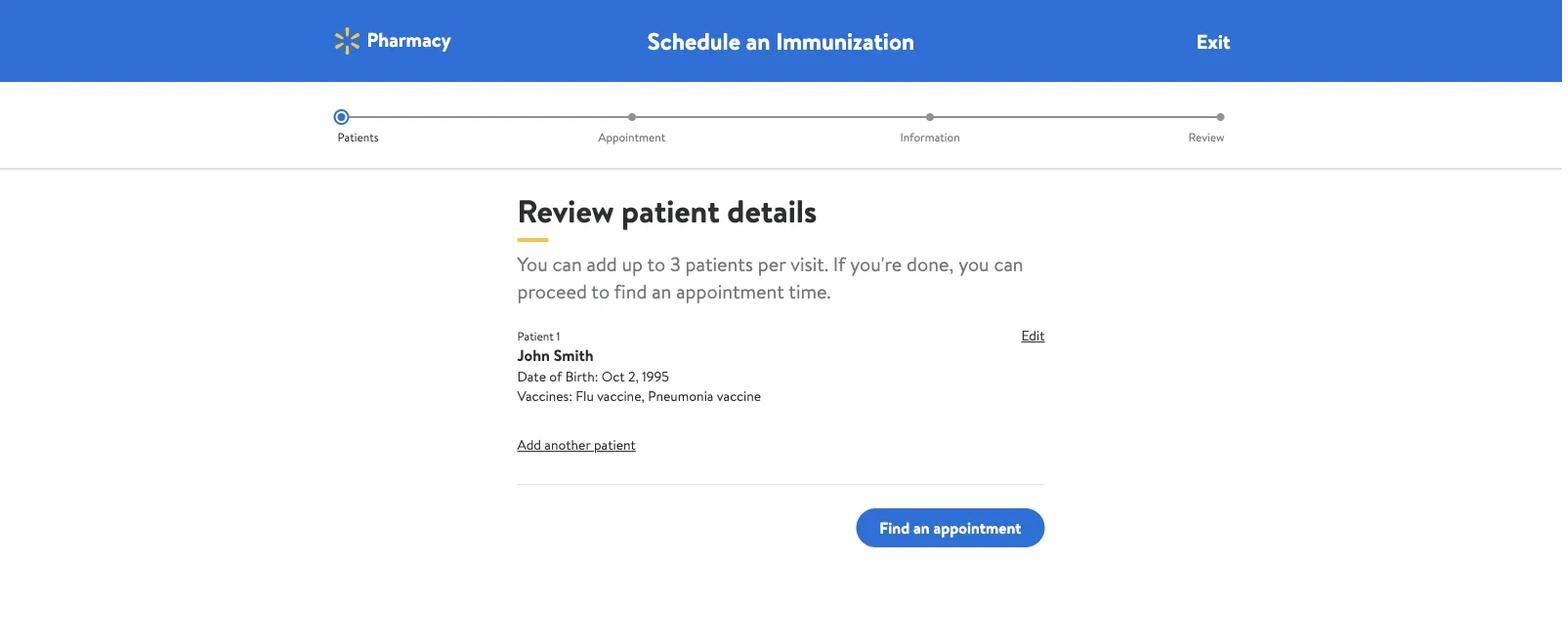 Task type: vqa. For each thing, say whether or not it's contained in the screenshot.
the Holiday within dropdown button
no



Task type: describe. For each thing, give the bounding box(es) containing it.
edit button
[[1021, 326, 1045, 345]]

oct
[[602, 367, 625, 386]]

time.
[[789, 277, 831, 305]]

0 horizontal spatial to
[[591, 277, 610, 305]]

you can add up to 3 patients per visit. if you're done, you can proceed to find an appointment time.
[[517, 250, 1024, 305]]

date
[[517, 367, 546, 386]]

per
[[758, 250, 786, 277]]

pneumonia
[[648, 387, 714, 406]]

immunization
[[776, 24, 915, 57]]

birth:
[[565, 367, 598, 386]]

an inside you can add up to 3 patients per visit. if you're done, you can proceed to find an appointment time.
[[652, 277, 672, 305]]

1 horizontal spatial to
[[647, 250, 666, 277]]

patient 1 john smith date of birth: oct 2, 1995 vaccines: flu vaccine, pneumonia vaccine
[[517, 328, 761, 406]]

review for review
[[1189, 128, 1225, 145]]

you're
[[850, 250, 902, 277]]

information
[[900, 128, 960, 145]]

add another patient
[[517, 436, 636, 455]]

proceed
[[517, 277, 587, 305]]

patients
[[338, 128, 379, 145]]

another
[[545, 436, 591, 455]]

smith
[[554, 345, 594, 366]]

pharmacy
[[367, 26, 451, 53]]

add
[[587, 250, 617, 277]]

review for review patient details
[[517, 189, 614, 233]]

2,
[[628, 367, 639, 386]]

vaccine
[[717, 387, 761, 406]]

an for find
[[914, 518, 930, 539]]

edit
[[1021, 326, 1045, 345]]



Task type: locate. For each thing, give the bounding box(es) containing it.
add
[[517, 436, 541, 455]]

0 horizontal spatial can
[[553, 250, 582, 277]]

1995
[[642, 367, 669, 386]]

patient up 3
[[622, 189, 720, 233]]

find an appointment
[[880, 518, 1022, 539]]

up
[[622, 250, 643, 277]]

1 vertical spatial appointment
[[934, 518, 1022, 539]]

1 vertical spatial patient
[[594, 436, 636, 455]]

exit
[[1197, 27, 1231, 55]]

to left find
[[591, 277, 610, 305]]

0 vertical spatial appointment
[[676, 277, 784, 305]]

1 horizontal spatial appointment
[[934, 518, 1022, 539]]

patient
[[517, 328, 554, 344]]

vaccines:
[[517, 387, 573, 406]]

review list item
[[1080, 109, 1229, 145]]

review down "exit" button
[[1189, 128, 1225, 145]]

pharmacy button
[[332, 25, 451, 57]]

appointment list item
[[483, 109, 781, 145]]

an inside 'button'
[[914, 518, 930, 539]]

details
[[727, 189, 817, 233]]

1 can from the left
[[553, 250, 582, 277]]

appointment
[[676, 277, 784, 305], [934, 518, 1022, 539]]

review
[[1189, 128, 1225, 145], [517, 189, 614, 233]]

0 horizontal spatial an
[[652, 277, 672, 305]]

2 vertical spatial an
[[914, 518, 930, 539]]

0 vertical spatial review
[[1189, 128, 1225, 145]]

1 horizontal spatial can
[[994, 250, 1024, 277]]

3
[[670, 250, 681, 277]]

schedule an immunization
[[648, 24, 915, 57]]

of
[[549, 367, 562, 386]]

review inside list item
[[1189, 128, 1225, 145]]

if
[[833, 250, 846, 277]]

can right "you"
[[994, 250, 1024, 277]]

2 can from the left
[[994, 250, 1024, 277]]

an for schedule
[[746, 24, 770, 57]]

find
[[614, 277, 647, 305]]

can
[[553, 250, 582, 277], [994, 250, 1024, 277]]

appointment
[[598, 128, 666, 145]]

1
[[557, 328, 560, 344]]

schedule
[[648, 24, 741, 57]]

appointment inside 'button'
[[934, 518, 1022, 539]]

to left 3
[[647, 250, 666, 277]]

patient right another
[[594, 436, 636, 455]]

1 vertical spatial an
[[652, 277, 672, 305]]

appointment right find
[[934, 518, 1022, 539]]

patient
[[622, 189, 720, 233], [594, 436, 636, 455]]

flu
[[576, 387, 594, 406]]

appointment inside you can add up to 3 patients per visit. if you're done, you can proceed to find an appointment time.
[[676, 277, 784, 305]]

list
[[334, 109, 1229, 145]]

information list item
[[781, 109, 1079, 145]]

list containing patients
[[334, 109, 1229, 145]]

visit.
[[791, 250, 828, 277]]

exit button
[[1197, 27, 1231, 55]]

vaccine,
[[597, 387, 645, 406]]

1 vertical spatial review
[[517, 189, 614, 233]]

1 horizontal spatial review
[[1189, 128, 1225, 145]]

0 horizontal spatial appointment
[[676, 277, 784, 305]]

you
[[517, 250, 548, 277]]

2 horizontal spatial an
[[914, 518, 930, 539]]

patient inside button
[[594, 436, 636, 455]]

john
[[517, 345, 550, 366]]

patients
[[685, 250, 753, 277]]

appointment left the time.
[[676, 277, 784, 305]]

0 horizontal spatial review
[[517, 189, 614, 233]]

you
[[959, 250, 989, 277]]

review up you
[[517, 189, 614, 233]]

1 horizontal spatial an
[[746, 24, 770, 57]]

patients list item
[[334, 109, 483, 145]]

add another patient button
[[502, 430, 652, 461]]

review patient details
[[517, 189, 817, 233]]

0 vertical spatial patient
[[622, 189, 720, 233]]

find
[[880, 518, 910, 539]]

to
[[647, 250, 666, 277], [591, 277, 610, 305]]

can right you
[[553, 250, 582, 277]]

done,
[[907, 250, 954, 277]]

0 vertical spatial an
[[746, 24, 770, 57]]

an
[[746, 24, 770, 57], [652, 277, 672, 305], [914, 518, 930, 539]]

find an appointment button
[[856, 509, 1045, 548]]



